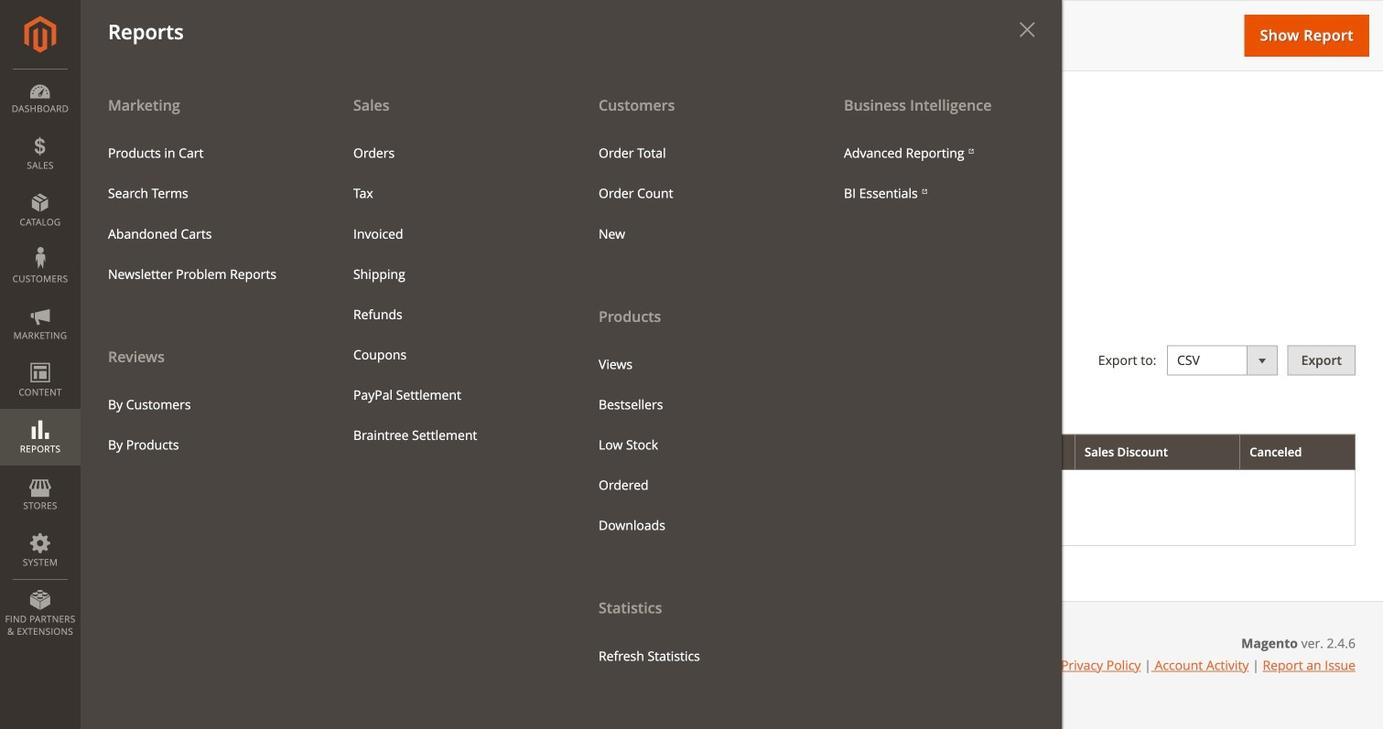 Task type: vqa. For each thing, say whether or not it's contained in the screenshot.
"menu bar"
yes



Task type: locate. For each thing, give the bounding box(es) containing it.
menu
[[81, 84, 1062, 730], [81, 84, 326, 466], [572, 84, 817, 677], [94, 133, 312, 295], [340, 133, 558, 456], [585, 133, 803, 254], [831, 133, 1049, 214], [585, 345, 803, 547], [94, 385, 312, 466]]

menu bar
[[0, 0, 1062, 730]]

None text field
[[427, 33, 564, 63], [427, 91, 564, 121], [427, 33, 564, 63], [427, 91, 564, 121]]

magento admin panel image
[[24, 16, 56, 53]]



